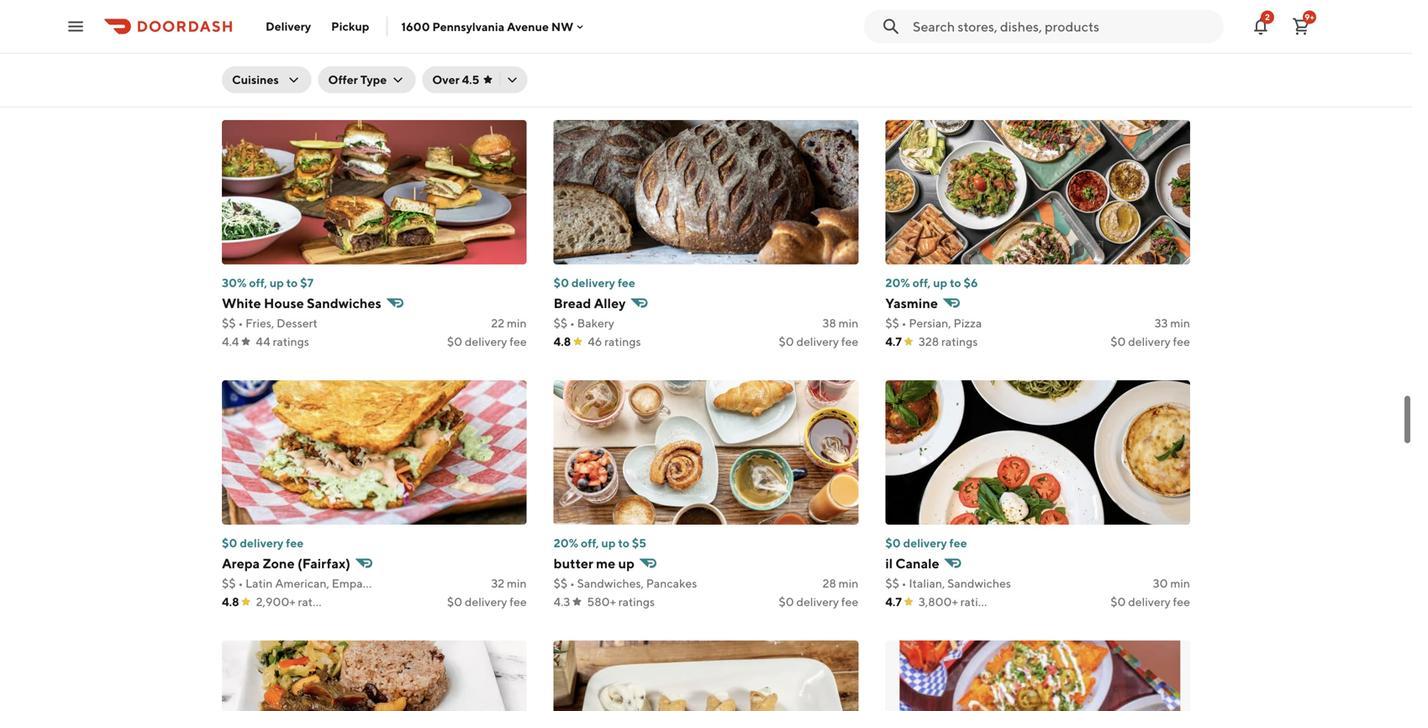 Task type: vqa. For each thing, say whether or not it's contained in the screenshot.


Task type: locate. For each thing, give the bounding box(es) containing it.
$$ for white house sandwiches
[[222, 316, 236, 330]]

$$
[[222, 54, 236, 68], [222, 316, 236, 330], [554, 316, 568, 330], [885, 316, 899, 330], [222, 577, 236, 591], [554, 577, 568, 591], [885, 577, 899, 591]]

20% off, up to $5
[[554, 16, 646, 29], [554, 537, 646, 551]]

$$ up "4.6"
[[222, 54, 236, 68]]

$5 up $$ • sandwiches, pancakes
[[632, 537, 646, 551]]

20% right avenue
[[554, 16, 578, 29]]

butter me up
[[554, 556, 635, 572]]

9+ button
[[1284, 10, 1318, 43]]

20% off, up to $5 right avenue
[[554, 16, 646, 29]]

$0 delivery fee for $$ • fries, dessert
[[447, 335, 527, 349]]

ratings right 46
[[604, 335, 641, 349]]

to left the $7
[[286, 276, 298, 290]]

fee down 28 min
[[841, 596, 858, 609]]

1600 pennsylvania avenue nw
[[401, 20, 573, 33]]

pickup button
[[321, 13, 379, 40]]

min right 33
[[1170, 316, 1190, 330]]

28
[[822, 577, 836, 591]]

to for butter me up
[[618, 537, 630, 551]]

33
[[1155, 316, 1168, 330]]

latin
[[245, 577, 273, 591]]

$0 delivery fee
[[447, 73, 527, 87], [554, 276, 635, 290], [447, 335, 527, 349], [779, 335, 858, 349], [1111, 335, 1190, 349], [222, 537, 304, 551], [885, 537, 967, 551], [447, 596, 527, 609], [779, 596, 858, 609], [1111, 596, 1190, 609]]

• down butter
[[570, 577, 575, 591]]

fee up alley
[[618, 276, 635, 290]]

free
[[969, 16, 991, 29]]

fee down the "17 min" at top
[[510, 73, 527, 87]]

up for butter me up
[[601, 537, 616, 551]]

ratings for butter me up
[[618, 596, 655, 609]]

sandwiches up 3,800+ ratings
[[947, 577, 1011, 591]]

ratings down $$ • latin american, empanadas at the bottom
[[298, 596, 334, 609]]

off, up butter me up
[[581, 537, 599, 551]]

off, up yasmine
[[913, 276, 931, 290]]

$$ down yasmine
[[885, 316, 899, 330]]

20% up yasmine
[[885, 276, 910, 290]]

0 vertical spatial 4.8
[[554, 335, 571, 349]]

sandwiches down the $7
[[307, 295, 381, 311]]

• down bread
[[570, 316, 575, 330]]

min right 28
[[839, 577, 858, 591]]

bread alley
[[554, 295, 626, 311]]

min right 32
[[507, 577, 527, 591]]

block
[[926, 35, 961, 51]]

• left "latin"
[[238, 577, 243, 591]]

il canale
[[885, 556, 939, 572]]

up left $6
[[933, 276, 947, 290]]

$$ down bread
[[554, 316, 568, 330]]

ratings down the pizza
[[941, 335, 978, 349]]

• left fries,
[[238, 316, 243, 330]]

over
[[432, 73, 460, 87]]

south
[[885, 35, 923, 51]]

1 $5 from the top
[[632, 16, 646, 29]]

$0
[[222, 16, 237, 29], [447, 73, 462, 87], [554, 276, 569, 290], [447, 335, 462, 349], [779, 335, 794, 349], [1111, 335, 1126, 349], [222, 537, 237, 551], [885, 537, 901, 551], [447, 596, 462, 609], [779, 596, 794, 609], [1111, 596, 1126, 609]]

0 vertical spatial 20% off, up to $5
[[554, 16, 646, 29]]

20% off, up to $5 up me
[[554, 537, 646, 551]]

ratings down $$ • sandwiches, pancakes
[[618, 596, 655, 609]]

up up $$ • sandwiches, pancakes
[[618, 556, 635, 572]]

$5
[[632, 16, 646, 29], [632, 537, 646, 551]]

spend $15, get free item
[[885, 16, 1018, 29]]

healthy,
[[245, 54, 290, 68]]

delivery
[[240, 16, 284, 29], [465, 73, 507, 87], [571, 276, 615, 290], [465, 335, 507, 349], [796, 335, 839, 349], [1128, 335, 1171, 349], [240, 537, 284, 551], [903, 537, 947, 551], [465, 596, 507, 609], [796, 596, 839, 609], [1128, 596, 1171, 609]]

min right 30
[[1170, 577, 1190, 591]]

delivery
[[266, 19, 311, 33]]

delivery down 30
[[1128, 596, 1171, 609]]

$15,
[[923, 16, 945, 29]]

9+
[[1305, 12, 1314, 22]]

delivery up a
[[240, 16, 284, 29]]

fee up manger
[[286, 16, 304, 29]]

me
[[596, 556, 615, 572]]

38 min
[[822, 316, 858, 330]]

min right 22
[[507, 316, 527, 330]]

$$ down arepa
[[222, 577, 236, 591]]

min
[[507, 54, 527, 68], [507, 316, 527, 330], [839, 316, 858, 330], [1170, 316, 1190, 330], [507, 577, 527, 591], [839, 577, 858, 591], [1170, 577, 1190, 591]]

manger
[[264, 34, 313, 50]]

$0 delivery fee up canale at the right bottom
[[885, 537, 967, 551]]

• down yasmine
[[902, 316, 907, 330]]

min for butter me up
[[839, 577, 858, 591]]

fee down 38 min
[[841, 335, 858, 349]]

fee
[[286, 16, 304, 29], [510, 73, 527, 87], [618, 276, 635, 290], [510, 335, 527, 349], [841, 335, 858, 349], [1173, 335, 1190, 349], [286, 537, 304, 551], [949, 537, 967, 551], [510, 596, 527, 609], [841, 596, 858, 609], [1173, 596, 1190, 609]]

$5 right nw
[[632, 16, 646, 29]]

4.8 down $$ • bakery
[[554, 335, 571, 349]]

delivery inside $0 delivery fee pret a manger
[[240, 16, 284, 29]]

4.8
[[554, 335, 571, 349], [222, 596, 239, 609]]

20% off, up to $6
[[885, 276, 978, 290]]

• for il canale
[[902, 577, 907, 591]]

2 20% off, up to $5 from the top
[[554, 537, 646, 551]]

20%
[[554, 16, 578, 29], [885, 276, 910, 290], [554, 537, 578, 551]]

$0 delivery fee down 17
[[447, 73, 527, 87]]

off, right "30%" at the top left
[[249, 276, 267, 290]]

delivery up canale at the right bottom
[[903, 537, 947, 551]]

$0 delivery fee down 28
[[779, 596, 858, 609]]

2 vertical spatial 20%
[[554, 537, 578, 551]]

$$ • sandwiches, pancakes
[[554, 577, 697, 591]]

ratings down dessert
[[273, 335, 309, 349]]

• for arepa zone (fairfax)
[[238, 577, 243, 591]]

min for white house sandwiches
[[507, 316, 527, 330]]

• for yasmine
[[902, 316, 907, 330]]

canale
[[895, 556, 939, 572]]

4.4
[[222, 335, 239, 349]]

open menu image
[[66, 16, 86, 37]]

min for bread alley
[[839, 316, 858, 330]]

4.7 down il
[[885, 596, 902, 609]]

2 4.7 from the top
[[885, 596, 902, 609]]

2 $5 from the top
[[632, 537, 646, 551]]

20% for yasmine
[[885, 276, 910, 290]]

1 items, open order cart image
[[1291, 16, 1311, 37]]

1 horizontal spatial sandwiches
[[947, 577, 1011, 591]]

fee up the arepa zone (fairfax)
[[286, 537, 304, 551]]

$$ for butter me up
[[554, 577, 568, 591]]

$$ up 4.3
[[554, 577, 568, 591]]

fee down 32 min
[[510, 596, 527, 609]]

$0 delivery fee for $$ • bakery
[[779, 335, 858, 349]]

• for butter me up
[[570, 577, 575, 591]]

• for white house sandwiches
[[238, 316, 243, 330]]

580+ ratings
[[587, 596, 655, 609]]

$0 delivery fee down 32
[[447, 596, 527, 609]]

to
[[618, 16, 630, 29], [286, 276, 298, 290], [950, 276, 961, 290], [618, 537, 630, 551]]

sandwiches
[[307, 295, 381, 311], [947, 577, 1011, 591]]

26 ratings
[[256, 73, 308, 87]]

offer
[[328, 73, 358, 87]]

1 vertical spatial 4.8
[[222, 596, 239, 609]]

$0 delivery fee down 33
[[1111, 335, 1190, 349]]

1 4.7 from the top
[[885, 335, 902, 349]]

min right 17
[[507, 54, 527, 68]]

0 vertical spatial 4.7
[[885, 335, 902, 349]]

pennsylvania
[[432, 20, 504, 33]]

1 vertical spatial sandwiches
[[947, 577, 1011, 591]]

empanadas
[[332, 577, 394, 591]]

• for bread alley
[[570, 316, 575, 330]]

0 horizontal spatial sandwiches
[[307, 295, 381, 311]]

off,
[[581, 16, 599, 29], [249, 276, 267, 290], [913, 276, 931, 290], [581, 537, 599, 551]]

$0 delivery fee down 38
[[779, 335, 858, 349]]

3,800+ ratings
[[919, 596, 997, 609]]

yasmine
[[885, 295, 938, 311]]

cuisines button
[[222, 66, 311, 93]]

1 horizontal spatial 4.8
[[554, 335, 571, 349]]

2,900+ ratings
[[256, 596, 334, 609]]

4.8 down arepa
[[222, 596, 239, 609]]

il
[[885, 556, 893, 572]]

1 vertical spatial $5
[[632, 537, 646, 551]]

$$ for bread alley
[[554, 316, 568, 330]]

ratings down $$ • italian, sandwiches
[[960, 596, 997, 609]]

offer type
[[328, 73, 387, 87]]

4.7 left 328
[[885, 335, 902, 349]]

butter
[[554, 556, 593, 572]]

0 horizontal spatial 4.8
[[222, 596, 239, 609]]

$0 delivery fee down 22
[[447, 335, 527, 349]]

$0 delivery fee down 30
[[1111, 596, 1190, 609]]

0 vertical spatial sandwiches
[[307, 295, 381, 311]]

1 vertical spatial 4.7
[[885, 596, 902, 609]]

ratings for il canale
[[960, 596, 997, 609]]

ratings for bread alley
[[604, 335, 641, 349]]

46 ratings
[[588, 335, 641, 349]]

$0 delivery fee for $$ • persian, pizza
[[1111, 335, 1190, 349]]

ratings for white house sandwiches
[[273, 335, 309, 349]]

delivery down 28
[[796, 596, 839, 609]]

up up me
[[601, 537, 616, 551]]

4.8 for bread alley
[[554, 335, 571, 349]]

to left $6
[[950, 276, 961, 290]]

$0 delivery fee up bread alley
[[554, 276, 635, 290]]

south block
[[885, 35, 961, 51]]

1 vertical spatial 20% off, up to $5
[[554, 537, 646, 551]]

•
[[238, 54, 243, 68], [238, 316, 243, 330], [570, 316, 575, 330], [902, 316, 907, 330], [238, 577, 243, 591], [570, 577, 575, 591], [902, 577, 907, 591]]

up up the house at the top
[[270, 276, 284, 290]]

american,
[[275, 577, 329, 591]]

2,900+
[[256, 596, 296, 609]]

4.7
[[885, 335, 902, 349], [885, 596, 902, 609]]

32 min
[[491, 577, 527, 591]]

1 vertical spatial 20%
[[885, 276, 910, 290]]

off, for yasmine
[[913, 276, 931, 290]]

20% up butter
[[554, 537, 578, 551]]

• down il canale
[[902, 577, 907, 591]]

a
[[252, 34, 262, 50]]

nw
[[551, 20, 573, 33]]

0 vertical spatial $5
[[632, 16, 646, 29]]

min right 38
[[839, 316, 858, 330]]

• down pret
[[238, 54, 243, 68]]

up
[[601, 16, 616, 29], [270, 276, 284, 290], [933, 276, 947, 290], [601, 537, 616, 551], [618, 556, 635, 572]]

$$ down il
[[885, 577, 899, 591]]

to up butter me up
[[618, 537, 630, 551]]

$$ up 4.4
[[222, 316, 236, 330]]



Task type: describe. For each thing, give the bounding box(es) containing it.
$5 inside 20% off, up to $5 link
[[632, 16, 646, 29]]

4.5
[[462, 73, 479, 87]]

delivery down 33
[[1128, 335, 1171, 349]]

delivery down 38
[[796, 335, 839, 349]]

over 4.5 button
[[422, 66, 527, 93]]

$$ • italian, sandwiches
[[885, 577, 1011, 591]]

fee down 30 min
[[1173, 596, 1190, 609]]

fee down 22 min
[[510, 335, 527, 349]]

$$ • healthy, soup
[[222, 54, 320, 68]]

off, for butter me up
[[581, 537, 599, 551]]

fries,
[[245, 316, 274, 330]]

4.7 for il canale
[[885, 596, 902, 609]]

20% off, up to $5 link
[[554, 14, 858, 93]]

46
[[588, 335, 602, 349]]

cuisines
[[232, 73, 279, 87]]

32
[[491, 577, 504, 591]]

328 ratings
[[919, 335, 978, 349]]

$$ for yasmine
[[885, 316, 899, 330]]

30
[[1153, 577, 1168, 591]]

$$ • fries, dessert
[[222, 316, 318, 330]]

580+
[[587, 596, 616, 609]]

off, for white house sandwiches
[[249, 276, 267, 290]]

30%
[[222, 276, 247, 290]]

$$ • persian, pizza
[[885, 316, 982, 330]]

$0 delivery fee for $$ • latin american, empanadas
[[447, 596, 527, 609]]

italian,
[[909, 577, 945, 591]]

soup
[[292, 54, 320, 68]]

4.7 for yasmine
[[885, 335, 902, 349]]

$$ for arepa zone (fairfax)
[[222, 577, 236, 591]]

$$ • bakery
[[554, 316, 614, 330]]

white house sandwiches
[[222, 295, 381, 311]]

17 min
[[494, 54, 527, 68]]

30% off, up to $7
[[222, 276, 314, 290]]

ratings for yasmine
[[941, 335, 978, 349]]

1 20% off, up to $5 from the top
[[554, 16, 646, 29]]

38
[[822, 316, 836, 330]]

$$ • latin american, empanadas
[[222, 577, 394, 591]]

fee down 33 min
[[1173, 335, 1190, 349]]

spend
[[885, 16, 921, 29]]

$0 delivery fee pret a manger
[[222, 16, 313, 50]]

bakery
[[577, 316, 614, 330]]

pizza
[[954, 316, 982, 330]]

arepa zone (fairfax)
[[222, 556, 350, 572]]

fee inside $0 delivery fee pret a manger
[[286, 16, 304, 29]]

$7
[[300, 276, 314, 290]]

min for arepa zone (fairfax)
[[507, 577, 527, 591]]

33 min
[[1155, 316, 1190, 330]]

17
[[494, 54, 504, 68]]

up for yasmine
[[933, 276, 947, 290]]

type
[[360, 73, 387, 87]]

Store search: begin typing to search for stores available on DoorDash text field
[[913, 17, 1214, 36]]

delivery down 17
[[465, 73, 507, 87]]

$0 inside $0 delivery fee pret a manger
[[222, 16, 237, 29]]

$0 delivery fee for $$ • sandwiches, pancakes
[[779, 596, 858, 609]]

$0 delivery fee up zone
[[222, 537, 304, 551]]

4.6
[[222, 73, 239, 87]]

min for il canale
[[1170, 577, 1190, 591]]

get
[[948, 16, 966, 29]]

persian,
[[909, 316, 951, 330]]

20% for butter me up
[[554, 537, 578, 551]]

zone
[[263, 556, 295, 572]]

2
[[1265, 12, 1270, 22]]

arepa
[[222, 556, 260, 572]]

1600
[[401, 20, 430, 33]]

up right nw
[[601, 16, 616, 29]]

1600 pennsylvania avenue nw button
[[401, 20, 587, 33]]

to right nw
[[618, 16, 630, 29]]

delivery down 22
[[465, 335, 507, 349]]

delivery up bread alley
[[571, 276, 615, 290]]

white
[[222, 295, 261, 311]]

delivery up zone
[[240, 537, 284, 551]]

4.8 for arepa zone (fairfax)
[[222, 596, 239, 609]]

fee up $$ • italian, sandwiches
[[949, 537, 967, 551]]

pickup
[[331, 19, 369, 33]]

avenue
[[507, 20, 549, 33]]

328
[[919, 335, 939, 349]]

over 4.5
[[432, 73, 479, 87]]

$0 delivery fee for $$ • healthy, soup
[[447, 73, 527, 87]]

4.3
[[554, 596, 570, 609]]

delivery down 32
[[465, 596, 507, 609]]

0 vertical spatial 20%
[[554, 16, 578, 29]]

notification bell image
[[1251, 16, 1271, 37]]

$0 delivery fee for $$ • italian, sandwiches
[[1111, 596, 1190, 609]]

up for white house sandwiches
[[270, 276, 284, 290]]

house
[[264, 295, 304, 311]]

ratings for arepa zone (fairfax)
[[298, 596, 334, 609]]

(fairfax)
[[297, 556, 350, 572]]

pancakes
[[646, 577, 697, 591]]

26
[[256, 73, 270, 87]]

pret
[[222, 34, 249, 50]]

22 min
[[491, 316, 527, 330]]

to for white house sandwiches
[[286, 276, 298, 290]]

28 min
[[822, 577, 858, 591]]

30 min
[[1153, 577, 1190, 591]]

off, right nw
[[581, 16, 599, 29]]

bread
[[554, 295, 591, 311]]

$6
[[964, 276, 978, 290]]

min for yasmine
[[1170, 316, 1190, 330]]

alley
[[594, 295, 626, 311]]

3,800+
[[919, 596, 958, 609]]

sandwiches,
[[577, 577, 644, 591]]

ratings down soup
[[272, 73, 308, 87]]

$$ for il canale
[[885, 577, 899, 591]]

44 ratings
[[256, 335, 309, 349]]

delivery button
[[256, 13, 321, 40]]

item
[[993, 16, 1018, 29]]

22
[[491, 316, 504, 330]]

to for yasmine
[[950, 276, 961, 290]]



